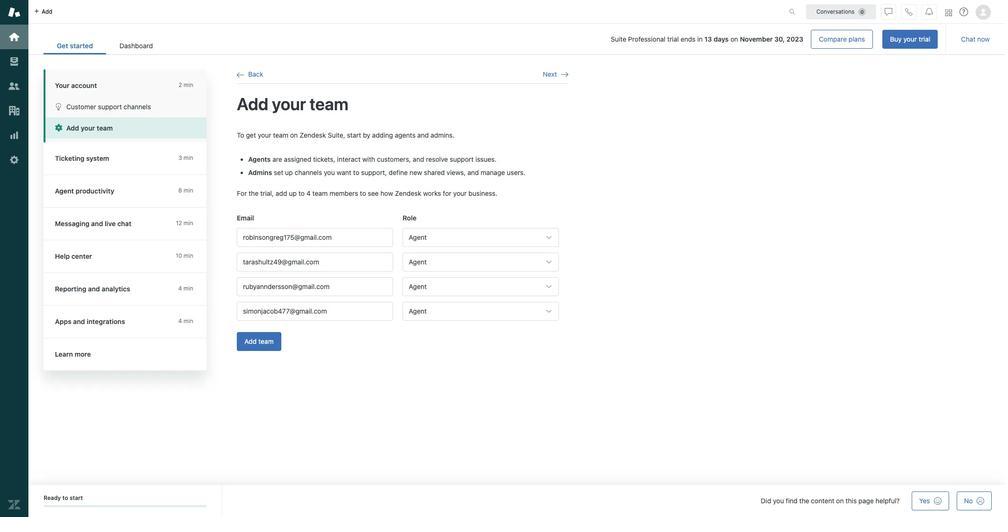 Task type: describe. For each thing, give the bounding box(es) containing it.
button displays agent's chat status as invisible. image
[[885, 8, 892, 15]]

resolve
[[426, 155, 448, 163]]

views,
[[447, 169, 466, 177]]

learn more
[[55, 351, 91, 359]]

by
[[363, 131, 370, 139]]

chat now button
[[954, 30, 998, 49]]

set
[[274, 169, 283, 177]]

add for add team button
[[244, 338, 257, 346]]

plans
[[849, 35, 865, 43]]

get
[[246, 131, 256, 139]]

add button
[[28, 0, 58, 23]]

conversations
[[816, 8, 855, 15]]

issues.
[[475, 155, 497, 163]]

integrations
[[87, 318, 125, 326]]

no button
[[957, 492, 992, 511]]

find
[[786, 497, 798, 505]]

1 email field from the top
[[237, 228, 393, 247]]

0 vertical spatial up
[[285, 169, 293, 177]]

start inside 'footer'
[[70, 495, 83, 502]]

zendesk image
[[8, 499, 20, 512]]

are
[[272, 155, 282, 163]]

compare plans
[[819, 35, 865, 43]]

did
[[761, 497, 771, 505]]

apps
[[55, 318, 71, 326]]

help
[[55, 252, 70, 261]]

buy your trial button
[[883, 30, 938, 49]]

help center
[[55, 252, 92, 261]]

conversations button
[[806, 4, 876, 19]]

admins set up channels you want to support, define new shared views, and manage users.
[[248, 169, 525, 177]]

get
[[57, 42, 68, 50]]

to inside 'footer'
[[62, 495, 68, 502]]

learn more button
[[44, 339, 205, 371]]

1 horizontal spatial support
[[450, 155, 474, 163]]

live
[[105, 220, 116, 228]]

agent inside heading
[[55, 187, 74, 195]]

add inside 'popup button'
[[42, 8, 52, 15]]

this
[[846, 497, 857, 505]]

notifications image
[[926, 8, 933, 15]]

admins
[[248, 169, 272, 177]]

reporting
[[55, 285, 86, 293]]

team inside content-title region
[[310, 94, 348, 114]]

agent for first email field from the top of the region containing to get your team on zendesk suite, start by adding agents and admins.
[[409, 234, 427, 242]]

admins.
[[431, 131, 455, 139]]

back
[[248, 70, 263, 78]]

agents
[[395, 131, 416, 139]]

more
[[75, 351, 91, 359]]

define
[[389, 169, 408, 177]]

want
[[337, 169, 351, 177]]

learn more heading
[[44, 339, 216, 371]]

and up new
[[413, 155, 424, 163]]

yes
[[919, 497, 930, 505]]

add team
[[244, 338, 274, 346]]

1 vertical spatial up
[[289, 190, 297, 198]]

add inside button
[[66, 124, 79, 132]]

zendesk support image
[[8, 6, 20, 18]]

min for help center
[[184, 252, 193, 260]]

add your team inside button
[[66, 124, 113, 132]]

tab list containing get started
[[44, 37, 166, 54]]

to down assigned
[[299, 190, 305, 198]]

2 min
[[179, 81, 193, 89]]

interact
[[337, 155, 361, 163]]

for
[[237, 190, 247, 198]]

next
[[543, 70, 557, 78]]

productivity
[[76, 187, 114, 195]]

trial for your
[[919, 35, 930, 43]]

13
[[705, 35, 712, 43]]

and left live
[[91, 220, 103, 228]]

agent productivity heading
[[44, 175, 216, 208]]

email
[[237, 214, 254, 222]]

8
[[178, 187, 182, 194]]

helpful?
[[876, 497, 900, 505]]

12 min
[[176, 220, 193, 227]]

8 min
[[178, 187, 193, 194]]

your account heading
[[44, 70, 216, 96]]

members
[[330, 190, 358, 198]]

min for reporting and analytics
[[184, 285, 193, 292]]

how
[[381, 190, 393, 198]]

page
[[859, 497, 874, 505]]

compare
[[819, 35, 847, 43]]

agents are assigned tickets, interact with customers, and resolve support issues.
[[248, 155, 497, 163]]

chat
[[117, 220, 131, 228]]

min for messaging and live chat
[[184, 220, 193, 227]]

professional
[[628, 35, 666, 43]]

4 min for analytics
[[178, 285, 193, 292]]

trial for professional
[[667, 35, 679, 43]]

agent button for fourth email field
[[403, 302, 559, 321]]

works
[[423, 190, 441, 198]]

messaging and live chat
[[55, 220, 131, 228]]

next button
[[543, 70, 568, 79]]

ticketing system
[[55, 154, 109, 162]]

your inside content-title region
[[272, 94, 306, 114]]

buy your trial
[[890, 35, 930, 43]]

days
[[714, 35, 729, 43]]

admin image
[[8, 154, 20, 166]]

customer support channels
[[66, 103, 151, 111]]

see
[[368, 190, 379, 198]]

apps and integrations heading
[[44, 306, 216, 339]]

suite professional trial ends in 13 days on november 30, 2023
[[611, 35, 803, 43]]

on inside 'footer'
[[836, 497, 844, 505]]

main element
[[0, 0, 28, 518]]

3 email field from the top
[[237, 278, 393, 297]]

with
[[362, 155, 375, 163]]

views image
[[8, 55, 20, 68]]

support,
[[361, 169, 387, 177]]

agent for second email field from the top
[[409, 258, 427, 266]]

4 min for integrations
[[178, 318, 193, 325]]

business.
[[468, 190, 497, 198]]

ready
[[44, 495, 61, 502]]

agent button for first email field from the top of the region containing to get your team on zendesk suite, start by adding agents and admins.
[[403, 228, 559, 247]]

customers image
[[8, 80, 20, 92]]

ticketing system heading
[[44, 143, 216, 175]]

30,
[[774, 35, 785, 43]]

learn
[[55, 351, 73, 359]]

suite,
[[328, 131, 345, 139]]

get help image
[[960, 8, 968, 16]]

adding
[[372, 131, 393, 139]]

customer
[[66, 103, 96, 111]]

yes button
[[912, 492, 949, 511]]

messaging
[[55, 220, 89, 228]]

system
[[86, 154, 109, 162]]

progress-bar progress bar
[[44, 506, 207, 508]]

ready to start
[[44, 495, 83, 502]]



Task type: vqa. For each thing, say whether or not it's contained in the screenshot.
Article for Request article
no



Task type: locate. For each thing, give the bounding box(es) containing it.
back button
[[237, 70, 263, 79]]

for
[[443, 190, 451, 198]]

zendesk left the suite,
[[300, 131, 326, 139]]

started
[[70, 42, 93, 50]]

on right days
[[731, 35, 738, 43]]

1 horizontal spatial zendesk
[[395, 190, 421, 198]]

0 vertical spatial start
[[347, 131, 361, 139]]

agent for fourth email field
[[409, 308, 427, 316]]

1 horizontal spatial trial
[[919, 35, 930, 43]]

and right views,
[[468, 169, 479, 177]]

to get your team on zendesk suite, start by adding agents and admins.
[[237, 131, 455, 139]]

0 horizontal spatial zendesk
[[300, 131, 326, 139]]

1 vertical spatial the
[[799, 497, 809, 505]]

in
[[697, 35, 703, 43]]

1 vertical spatial add
[[66, 124, 79, 132]]

start left "by"
[[347, 131, 361, 139]]

add right trial,
[[276, 190, 287, 198]]

min for apps and integrations
[[184, 318, 193, 325]]

dashboard
[[120, 42, 153, 50]]

1 vertical spatial zendesk
[[395, 190, 421, 198]]

zendesk
[[300, 131, 326, 139], [395, 190, 421, 198]]

1 horizontal spatial you
[[773, 497, 784, 505]]

the
[[249, 190, 259, 198], [799, 497, 809, 505]]

7 min from the top
[[184, 318, 193, 325]]

team inside button
[[258, 338, 274, 346]]

support up add your team button
[[98, 103, 122, 111]]

min for ticketing system
[[184, 154, 193, 162]]

0 horizontal spatial add your team
[[66, 124, 113, 132]]

reporting and analytics heading
[[44, 273, 216, 306]]

customer support channels button
[[45, 96, 207, 117]]

trial,
[[260, 190, 274, 198]]

content
[[811, 497, 834, 505]]

1 horizontal spatial start
[[347, 131, 361, 139]]

apps and integrations
[[55, 318, 125, 326]]

4 for apps and integrations
[[178, 318, 182, 325]]

ends
[[681, 35, 696, 43]]

1 horizontal spatial add your team
[[237, 94, 348, 114]]

5 min from the top
[[184, 252, 193, 260]]

1 vertical spatial support
[[450, 155, 474, 163]]

agents
[[248, 155, 271, 163]]

manage
[[481, 169, 505, 177]]

4 inside reporting and analytics heading
[[178, 285, 182, 292]]

1 horizontal spatial the
[[799, 497, 809, 505]]

min inside reporting and analytics heading
[[184, 285, 193, 292]]

2 vertical spatial add
[[244, 338, 257, 346]]

add your team
[[237, 94, 348, 114], [66, 124, 113, 132]]

add
[[42, 8, 52, 15], [276, 190, 287, 198]]

help center heading
[[44, 241, 216, 273]]

get started image
[[8, 31, 20, 43]]

0 horizontal spatial support
[[98, 103, 122, 111]]

1 4 min from the top
[[178, 285, 193, 292]]

4 inside region
[[306, 190, 311, 198]]

0 vertical spatial add
[[237, 94, 268, 114]]

reporting and analytics
[[55, 285, 130, 293]]

now
[[977, 35, 990, 43]]

you down "tickets,"
[[324, 169, 335, 177]]

and
[[417, 131, 429, 139], [413, 155, 424, 163], [468, 169, 479, 177], [91, 220, 103, 228], [88, 285, 100, 293], [73, 318, 85, 326]]

channels
[[124, 103, 151, 111], [295, 169, 322, 177]]

no
[[964, 497, 973, 505]]

1 min from the top
[[184, 81, 193, 89]]

add your team button
[[45, 117, 207, 139]]

2 vertical spatial on
[[836, 497, 844, 505]]

buy
[[890, 35, 902, 43]]

to left see
[[360, 190, 366, 198]]

support up views,
[[450, 155, 474, 163]]

agent button for second email field from the top
[[403, 253, 559, 272]]

add team button
[[237, 333, 281, 352]]

region containing to get your team on zendesk suite, start by adding agents and admins.
[[237, 131, 568, 363]]

min for agent productivity
[[184, 187, 193, 194]]

0 vertical spatial channels
[[124, 103, 151, 111]]

4 min from the top
[[184, 220, 193, 227]]

your
[[904, 35, 917, 43], [272, 94, 306, 114], [81, 124, 95, 132], [258, 131, 271, 139], [453, 190, 467, 198]]

0 vertical spatial on
[[731, 35, 738, 43]]

1 vertical spatial 4 min
[[178, 318, 193, 325]]

0 horizontal spatial add
[[42, 8, 52, 15]]

1 agent button from the top
[[403, 228, 559, 247]]

start inside region
[[347, 131, 361, 139]]

region
[[237, 131, 568, 363]]

2 agent button from the top
[[403, 253, 559, 272]]

organizations image
[[8, 105, 20, 117]]

2 trial from the left
[[919, 35, 930, 43]]

on inside region
[[290, 131, 298, 139]]

get started
[[57, 42, 93, 50]]

Email field
[[237, 228, 393, 247], [237, 253, 393, 272], [237, 278, 393, 297], [237, 302, 393, 321]]

0 horizontal spatial trial
[[667, 35, 679, 43]]

you inside region
[[324, 169, 335, 177]]

channels down assigned
[[295, 169, 322, 177]]

content-title region
[[237, 93, 568, 115]]

0 horizontal spatial you
[[324, 169, 335, 177]]

10 min
[[176, 252, 193, 260]]

to right ready at the bottom of page
[[62, 495, 68, 502]]

trial down notifications 'icon'
[[919, 35, 930, 43]]

channels inside customer support channels button
[[124, 103, 151, 111]]

add inside content-title region
[[237, 94, 268, 114]]

zendesk right the how
[[395, 190, 421, 198]]

center
[[71, 252, 92, 261]]

2 4 min from the top
[[178, 318, 193, 325]]

to right want
[[353, 169, 359, 177]]

and left analytics
[[88, 285, 100, 293]]

November 30, 2023 text field
[[740, 35, 803, 43]]

agent button for 3rd email field from the top of the region containing to get your team on zendesk suite, start by adding agents and admins.
[[403, 278, 559, 297]]

ticketing
[[55, 154, 84, 162]]

channels up add your team button
[[124, 103, 151, 111]]

4 min
[[178, 285, 193, 292], [178, 318, 193, 325]]

3 min from the top
[[184, 187, 193, 194]]

channels inside region
[[295, 169, 322, 177]]

trial inside button
[[919, 35, 930, 43]]

0 horizontal spatial start
[[70, 495, 83, 502]]

team
[[310, 94, 348, 114], [97, 124, 113, 132], [273, 131, 288, 139], [312, 190, 328, 198], [258, 338, 274, 346]]

footer
[[28, 486, 1005, 518]]

1 horizontal spatial add
[[276, 190, 287, 198]]

shared
[[424, 169, 445, 177]]

min inside "your account" heading
[[184, 81, 193, 89]]

and right apps
[[73, 318, 85, 326]]

to
[[237, 131, 244, 139]]

on
[[731, 35, 738, 43], [290, 131, 298, 139], [836, 497, 844, 505]]

2
[[179, 81, 182, 89]]

your account
[[55, 81, 97, 90]]

section
[[174, 30, 938, 49]]

add for content-title region
[[237, 94, 268, 114]]

you
[[324, 169, 335, 177], [773, 497, 784, 505]]

agent
[[55, 187, 74, 195], [409, 234, 427, 242], [409, 258, 427, 266], [409, 283, 427, 291], [409, 308, 427, 316]]

0 vertical spatial you
[[324, 169, 335, 177]]

1 trial from the left
[[667, 35, 679, 43]]

4 email field from the top
[[237, 302, 393, 321]]

min inside the help center heading
[[184, 252, 193, 260]]

0 horizontal spatial on
[[290, 131, 298, 139]]

support inside button
[[98, 103, 122, 111]]

up right trial,
[[289, 190, 297, 198]]

2 horizontal spatial on
[[836, 497, 844, 505]]

0 vertical spatial 4
[[306, 190, 311, 198]]

2023
[[787, 35, 803, 43]]

add inside region
[[276, 190, 287, 198]]

2 email field from the top
[[237, 253, 393, 272]]

assigned
[[284, 155, 311, 163]]

3 agent button from the top
[[403, 278, 559, 297]]

1 horizontal spatial on
[[731, 35, 738, 43]]

add inside button
[[244, 338, 257, 346]]

and right agents
[[417, 131, 429, 139]]

4 for reporting and analytics
[[178, 285, 182, 292]]

zendesk products image
[[945, 9, 952, 16]]

customers,
[[377, 155, 411, 163]]

suite
[[611, 35, 626, 43]]

0 vertical spatial add
[[42, 8, 52, 15]]

dashboard tab
[[106, 37, 166, 54]]

4 min inside apps and integrations heading
[[178, 318, 193, 325]]

team inside button
[[97, 124, 113, 132]]

0 vertical spatial the
[[249, 190, 259, 198]]

users.
[[507, 169, 525, 177]]

min inside agent productivity heading
[[184, 187, 193, 194]]

1 vertical spatial you
[[773, 497, 784, 505]]

role
[[403, 214, 417, 222]]

you right 'did'
[[773, 497, 784, 505]]

1 vertical spatial 4
[[178, 285, 182, 292]]

did you find the content on this page helpful?
[[761, 497, 900, 505]]

min for your account
[[184, 81, 193, 89]]

min inside apps and integrations heading
[[184, 318, 193, 325]]

compare plans button
[[811, 30, 873, 49]]

0 horizontal spatial the
[[249, 190, 259, 198]]

0 horizontal spatial channels
[[124, 103, 151, 111]]

november
[[740, 35, 773, 43]]

on up assigned
[[290, 131, 298, 139]]

agent for 3rd email field from the top of the region containing to get your team on zendesk suite, start by adding agents and admins.
[[409, 283, 427, 291]]

new
[[410, 169, 422, 177]]

agent productivity
[[55, 187, 114, 195]]

messaging and live chat heading
[[44, 208, 216, 241]]

6 min from the top
[[184, 285, 193, 292]]

4 inside apps and integrations heading
[[178, 318, 182, 325]]

footer containing did you find the content on this page helpful?
[[28, 486, 1005, 518]]

1 vertical spatial start
[[70, 495, 83, 502]]

0 vertical spatial zendesk
[[300, 131, 326, 139]]

0 vertical spatial 4 min
[[178, 285, 193, 292]]

4 agent button from the top
[[403, 302, 559, 321]]

on inside section
[[731, 35, 738, 43]]

12
[[176, 220, 182, 227]]

1 vertical spatial add
[[276, 190, 287, 198]]

analytics
[[102, 285, 130, 293]]

the right find
[[799, 497, 809, 505]]

tickets,
[[313, 155, 335, 163]]

chat
[[961, 35, 976, 43]]

add right zendesk support icon
[[42, 8, 52, 15]]

0 vertical spatial add your team
[[237, 94, 348, 114]]

2 min from the top
[[184, 154, 193, 162]]

start
[[347, 131, 361, 139], [70, 495, 83, 502]]

chat now
[[961, 35, 990, 43]]

on left this
[[836, 497, 844, 505]]

the inside region
[[249, 190, 259, 198]]

reporting image
[[8, 129, 20, 142]]

add your team inside content-title region
[[237, 94, 348, 114]]

1 vertical spatial on
[[290, 131, 298, 139]]

1 vertical spatial add your team
[[66, 124, 113, 132]]

tab list
[[44, 37, 166, 54]]

section containing suite professional trial ends in
[[174, 30, 938, 49]]

min
[[184, 81, 193, 89], [184, 154, 193, 162], [184, 187, 193, 194], [184, 220, 193, 227], [184, 252, 193, 260], [184, 285, 193, 292], [184, 318, 193, 325]]

2 vertical spatial 4
[[178, 318, 182, 325]]

min inside 'messaging and live chat' heading
[[184, 220, 193, 227]]

1 vertical spatial channels
[[295, 169, 322, 177]]

4 min inside reporting and analytics heading
[[178, 285, 193, 292]]

trial
[[667, 35, 679, 43], [919, 35, 930, 43]]

trial left ends
[[667, 35, 679, 43]]

0 vertical spatial support
[[98, 103, 122, 111]]

account
[[71, 81, 97, 90]]

min inside ticketing system heading
[[184, 154, 193, 162]]

start right ready at the bottom of page
[[70, 495, 83, 502]]

up right set at the top
[[285, 169, 293, 177]]

the right the for
[[249, 190, 259, 198]]

1 horizontal spatial channels
[[295, 169, 322, 177]]

add
[[237, 94, 268, 114], [66, 124, 79, 132], [244, 338, 257, 346]]

the inside 'footer'
[[799, 497, 809, 505]]



